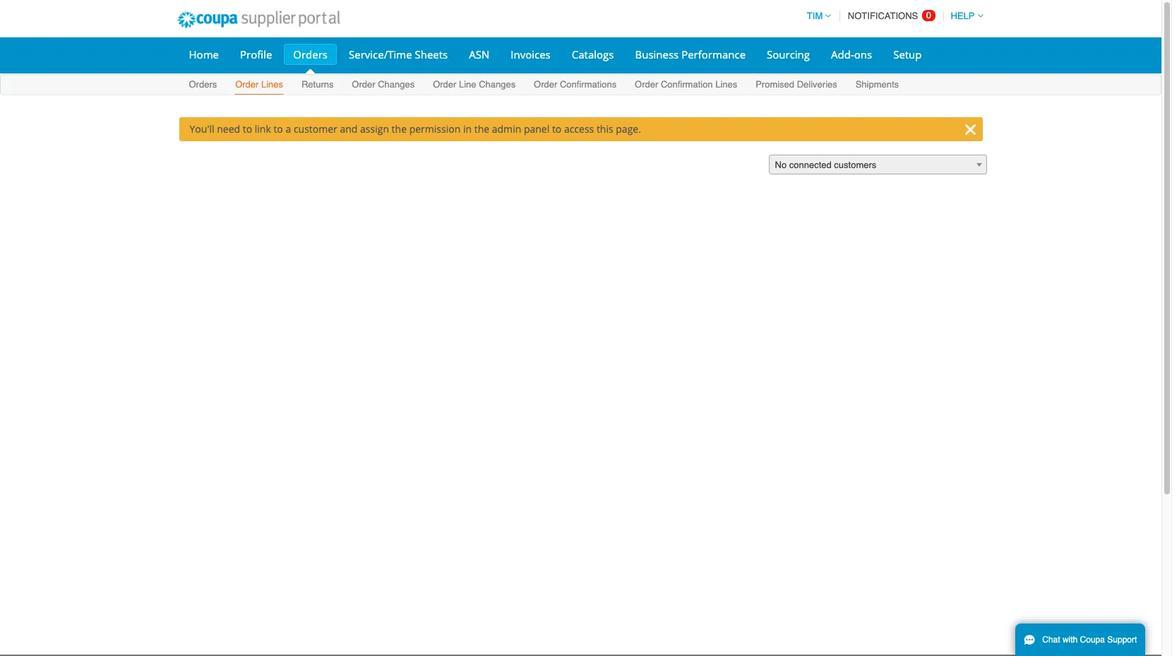 Task type: vqa. For each thing, say whether or not it's contained in the screenshot.
Setup link
yes



Task type: locate. For each thing, give the bounding box(es) containing it.
order lines
[[235, 79, 283, 90]]

0 horizontal spatial orders
[[189, 79, 217, 90]]

home
[[189, 47, 219, 61]]

chat with coupa support
[[1043, 635, 1137, 645]]

order down invoices
[[534, 79, 558, 90]]

order line changes
[[433, 79, 516, 90]]

order lines link
[[235, 76, 284, 95]]

0 horizontal spatial to
[[243, 122, 252, 136]]

3 order from the left
[[433, 79, 457, 90]]

to left link
[[243, 122, 252, 136]]

help link
[[945, 11, 984, 21]]

order
[[235, 79, 259, 90], [352, 79, 375, 90], [433, 79, 457, 90], [534, 79, 558, 90], [635, 79, 658, 90]]

confirmation
[[661, 79, 713, 90]]

setup
[[894, 47, 922, 61]]

access
[[564, 122, 594, 136]]

1 horizontal spatial the
[[474, 122, 490, 136]]

0
[[927, 10, 932, 20]]

navigation containing notifications 0
[[801, 2, 984, 30]]

No connected customers text field
[[770, 155, 986, 175]]

service/time sheets link
[[340, 44, 457, 65]]

1 changes from the left
[[378, 79, 415, 90]]

orders link up "returns" on the top of page
[[284, 44, 337, 65]]

no
[[775, 160, 787, 170]]

4 order from the left
[[534, 79, 558, 90]]

invoices
[[511, 47, 551, 61]]

orders up "returns" on the top of page
[[293, 47, 328, 61]]

1 horizontal spatial orders
[[293, 47, 328, 61]]

lines down the profile at the top of page
[[261, 79, 283, 90]]

2 horizontal spatial to
[[552, 122, 562, 136]]

the right "in"
[[474, 122, 490, 136]]

shipments
[[856, 79, 899, 90]]

and
[[340, 122, 358, 136]]

1 the from the left
[[392, 122, 407, 136]]

home link
[[180, 44, 228, 65]]

profile
[[240, 47, 272, 61]]

order down the profile at the top of page
[[235, 79, 259, 90]]

1 order from the left
[[235, 79, 259, 90]]

0 horizontal spatial changes
[[378, 79, 415, 90]]

orders down home link
[[189, 79, 217, 90]]

support
[[1108, 635, 1137, 645]]

navigation
[[801, 2, 984, 30]]

orders for the top orders 'link'
[[293, 47, 328, 61]]

sourcing
[[767, 47, 810, 61]]

asn
[[469, 47, 490, 61]]

help
[[951, 11, 975, 21]]

order for order confirmations
[[534, 79, 558, 90]]

the right assign
[[392, 122, 407, 136]]

service/time sheets
[[349, 47, 448, 61]]

order down business
[[635, 79, 658, 90]]

add-
[[831, 47, 854, 61]]

changes
[[378, 79, 415, 90], [479, 79, 516, 90]]

business
[[635, 47, 679, 61]]

order down service/time at the left
[[352, 79, 375, 90]]

order confirmation lines link
[[634, 76, 738, 95]]

catalogs link
[[563, 44, 623, 65]]

1 vertical spatial orders
[[189, 79, 217, 90]]

tim
[[807, 11, 823, 21]]

performance
[[682, 47, 746, 61]]

orders link down home link
[[188, 76, 218, 95]]

2 order from the left
[[352, 79, 375, 90]]

business performance link
[[626, 44, 755, 65]]

0 vertical spatial orders
[[293, 47, 328, 61]]

need
[[217, 122, 240, 136]]

returns link
[[301, 76, 334, 95]]

returns
[[302, 79, 334, 90]]

0 vertical spatial orders link
[[284, 44, 337, 65]]

add-ons
[[831, 47, 872, 61]]

3 to from the left
[[552, 122, 562, 136]]

order for order changes
[[352, 79, 375, 90]]

lines
[[261, 79, 283, 90], [716, 79, 738, 90]]

to right panel
[[552, 122, 562, 136]]

customers
[[834, 160, 877, 170]]

profile link
[[231, 44, 281, 65]]

sheets
[[415, 47, 448, 61]]

invoices link
[[502, 44, 560, 65]]

changes down service/time sheets
[[378, 79, 415, 90]]

orders link
[[284, 44, 337, 65], [188, 76, 218, 95]]

0 horizontal spatial the
[[392, 122, 407, 136]]

5 order from the left
[[635, 79, 658, 90]]

catalogs
[[572, 47, 614, 61]]

changes right the line on the left top of page
[[479, 79, 516, 90]]

1 horizontal spatial lines
[[716, 79, 738, 90]]

add-ons link
[[822, 44, 882, 65]]

0 horizontal spatial orders link
[[188, 76, 218, 95]]

the
[[392, 122, 407, 136], [474, 122, 490, 136]]

link
[[255, 122, 271, 136]]

2 changes from the left
[[479, 79, 516, 90]]

1 horizontal spatial to
[[274, 122, 283, 136]]

order for order line changes
[[433, 79, 457, 90]]

1 horizontal spatial changes
[[479, 79, 516, 90]]

connected
[[789, 160, 832, 170]]

to
[[243, 122, 252, 136], [274, 122, 283, 136], [552, 122, 562, 136]]

1 vertical spatial orders link
[[188, 76, 218, 95]]

panel
[[524, 122, 550, 136]]

this
[[597, 122, 614, 136]]

order confirmation lines
[[635, 79, 738, 90]]

2 to from the left
[[274, 122, 283, 136]]

orders
[[293, 47, 328, 61], [189, 79, 217, 90]]

0 horizontal spatial lines
[[261, 79, 283, 90]]

setup link
[[884, 44, 931, 65]]

admin
[[492, 122, 521, 136]]

order left the line on the left top of page
[[433, 79, 457, 90]]

to left a
[[274, 122, 283, 136]]

lines down performance
[[716, 79, 738, 90]]

1 horizontal spatial orders link
[[284, 44, 337, 65]]



Task type: describe. For each thing, give the bounding box(es) containing it.
asn link
[[460, 44, 499, 65]]

no connected customers
[[775, 160, 877, 170]]

service/time
[[349, 47, 412, 61]]

coupa supplier portal image
[[168, 2, 350, 37]]

coupa
[[1080, 635, 1105, 645]]

order for order confirmation lines
[[635, 79, 658, 90]]

confirmations
[[560, 79, 617, 90]]

2 lines from the left
[[716, 79, 738, 90]]

notifications
[[848, 11, 918, 21]]

deliveries
[[797, 79, 838, 90]]

promised
[[756, 79, 795, 90]]

shipments link
[[855, 76, 900, 95]]

promised deliveries link
[[755, 76, 838, 95]]

order for order lines
[[235, 79, 259, 90]]

order line changes link
[[432, 76, 516, 95]]

order changes link
[[351, 76, 415, 95]]

tim link
[[801, 11, 832, 21]]

1 to from the left
[[243, 122, 252, 136]]

business performance
[[635, 47, 746, 61]]

line
[[459, 79, 476, 90]]

customer
[[294, 122, 337, 136]]

sourcing link
[[758, 44, 819, 65]]

in
[[463, 122, 472, 136]]

promised deliveries
[[756, 79, 838, 90]]

orders for orders 'link' to the bottom
[[189, 79, 217, 90]]

ons
[[854, 47, 872, 61]]

chat with coupa support button
[[1016, 624, 1146, 656]]

assign
[[360, 122, 389, 136]]

2 the from the left
[[474, 122, 490, 136]]

permission
[[409, 122, 461, 136]]

order changes
[[352, 79, 415, 90]]

page.
[[616, 122, 641, 136]]

you'll
[[190, 122, 214, 136]]

No connected customers field
[[769, 155, 987, 175]]

1 lines from the left
[[261, 79, 283, 90]]

order confirmations link
[[533, 76, 617, 95]]

with
[[1063, 635, 1078, 645]]

you'll need to link to a customer and assign the permission in the admin panel to access this page.
[[190, 122, 641, 136]]

notifications 0
[[848, 10, 932, 21]]

a
[[286, 122, 291, 136]]

order confirmations
[[534, 79, 617, 90]]

chat
[[1043, 635, 1061, 645]]



